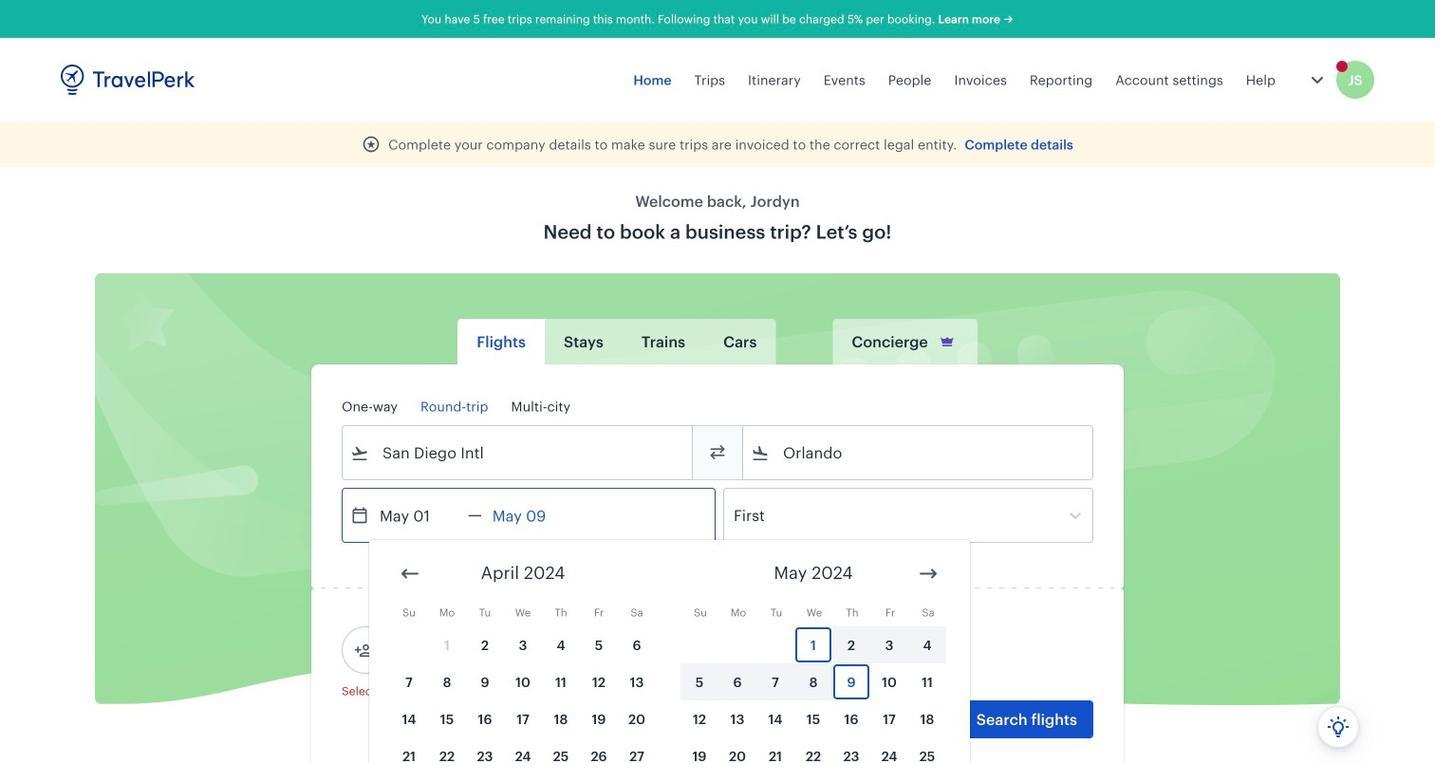 Task type: locate. For each thing, give the bounding box(es) containing it.
calendar application
[[369, 540, 1435, 763]]

selected as end date. thursday, may 9, 2024 image
[[833, 664, 870, 700]]

Return text field
[[482, 489, 581, 542]]

To search field
[[770, 438, 1068, 468]]

choose saturday, may 18, 2024 as your check-out date. it's available. image
[[909, 702, 945, 737]]

From search field
[[369, 438, 667, 468]]

choose friday, may 17, 2024 as your check-out date. it's available. image
[[871, 702, 908, 737]]

choose saturday, may 25, 2024 as your check-out date. it's available. image
[[909, 739, 945, 763]]

selected. thursday, may 2, 2024 image
[[833, 627, 870, 663]]

choose saturday, may 11, 2024 as your check-out date. it's available. image
[[909, 664, 945, 700]]

choose friday, may 10, 2024 as your check-out date. it's available. image
[[871, 664, 908, 700]]

choose thursday, may 23, 2024 as your check-out date. it's available. image
[[833, 739, 870, 763]]



Task type: describe. For each thing, give the bounding box(es) containing it.
Depart text field
[[369, 489, 468, 542]]

move backward to switch to the previous month. image
[[399, 562, 421, 585]]

choose friday, may 24, 2024 as your check-out date. it's available. image
[[871, 739, 908, 763]]

move forward to switch to the next month. image
[[917, 562, 940, 585]]

selected. friday, may 3, 2024 image
[[871, 627, 908, 663]]

choose thursday, may 16, 2024 as your check-out date. it's available. image
[[833, 702, 870, 737]]

Add first traveler search field
[[373, 635, 571, 665]]

selected. saturday, may 4, 2024 image
[[909, 627, 945, 663]]



